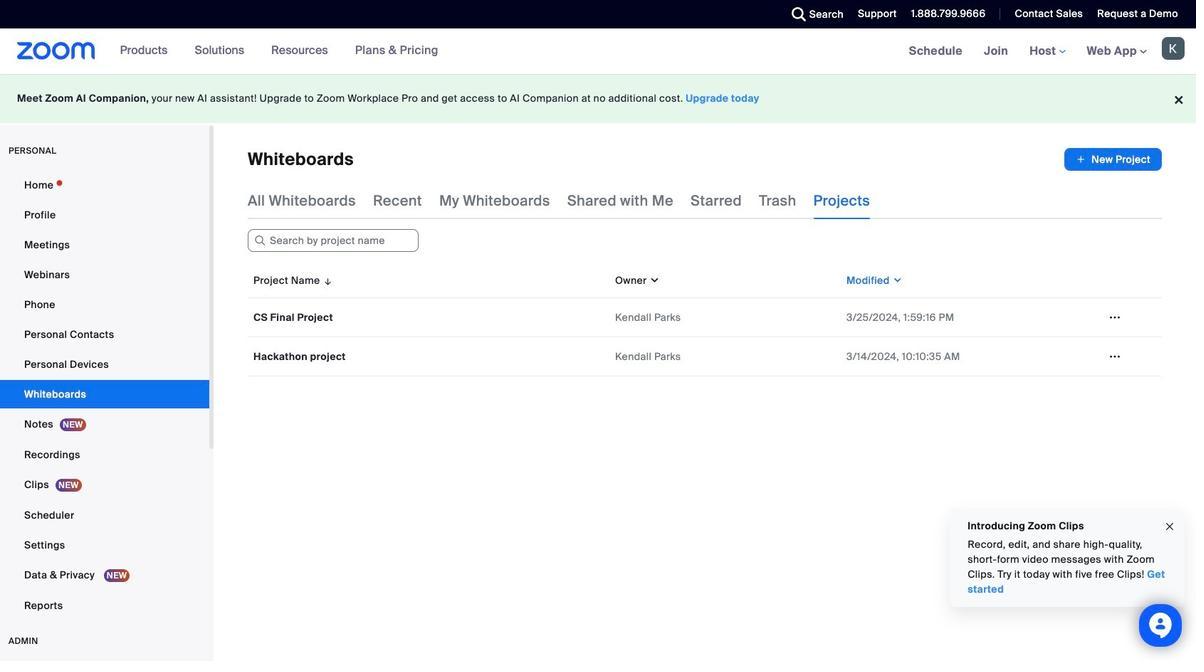 Task type: locate. For each thing, give the bounding box(es) containing it.
banner
[[0, 28, 1196, 75]]

application
[[248, 263, 1162, 377]]

zoom logo image
[[17, 42, 95, 60]]

add image
[[1076, 152, 1086, 167]]

meetings navigation
[[898, 28, 1196, 75]]

0 horizontal spatial down image
[[647, 273, 660, 288]]

product information navigation
[[109, 28, 449, 74]]

edit project image
[[1104, 350, 1127, 363]]

edit project image
[[1104, 311, 1127, 324]]

footer
[[0, 74, 1196, 123]]

1 horizontal spatial down image
[[890, 273, 903, 288]]

down image
[[647, 273, 660, 288], [890, 273, 903, 288]]



Task type: describe. For each thing, give the bounding box(es) containing it.
close image
[[1164, 519, 1176, 535]]

2 down image from the left
[[890, 273, 903, 288]]

Search text field
[[248, 229, 419, 252]]

tabs of all whiteboard page tab list
[[248, 182, 870, 219]]

arrow down image
[[320, 272, 333, 289]]

profile picture image
[[1162, 37, 1185, 60]]

personal menu menu
[[0, 171, 209, 622]]

1 down image from the left
[[647, 273, 660, 288]]



Task type: vqa. For each thing, say whether or not it's contained in the screenshot.
Edit user photo
no



